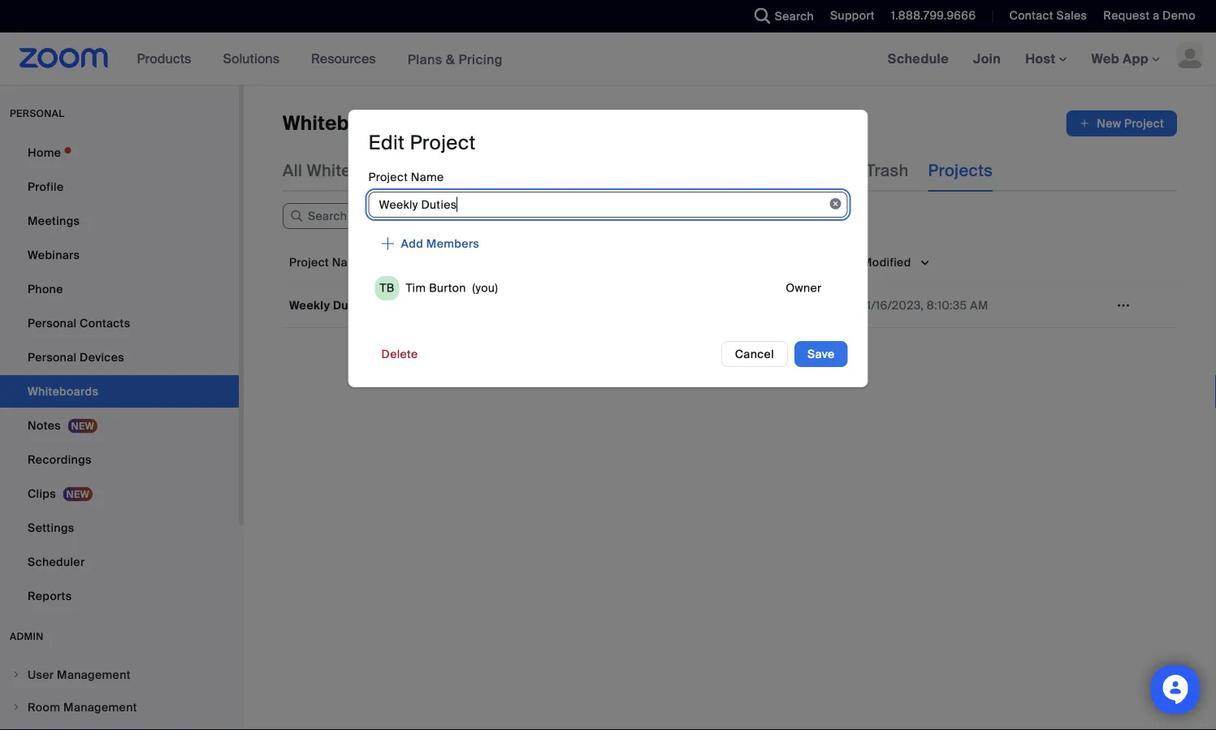 Task type: locate. For each thing, give the bounding box(es) containing it.
admin
[[10, 631, 44, 643]]

add
[[401, 236, 424, 251]]

0 vertical spatial name
[[411, 169, 444, 184]]

whiteboards up all whiteboards
[[283, 111, 404, 136]]

personal down personal contacts
[[28, 350, 77, 365]]

contact sales link
[[997, 0, 1092, 33], [1010, 8, 1088, 23]]

new project button
[[1066, 111, 1178, 137]]

Search text field
[[283, 203, 478, 229]]

settings link
[[0, 512, 239, 544]]

personal contacts
[[28, 316, 130, 331]]

cancel button
[[721, 341, 788, 367]]

clips link
[[0, 478, 239, 510]]

name down edit project
[[411, 169, 444, 184]]

tabs of all whiteboard page tab list
[[283, 150, 993, 192]]

banner
[[0, 33, 1217, 86]]

name up the duties
[[332, 255, 365, 270]]

recordings
[[28, 452, 92, 467]]

whiteboards up e.g. happy crew text box
[[528, 160, 628, 181]]

1 vertical spatial project name
[[289, 255, 365, 270]]

banner containing schedule
[[0, 33, 1217, 86]]

project
[[1125, 116, 1165, 131], [410, 130, 476, 155], [369, 169, 408, 184], [289, 255, 329, 270]]

add members
[[401, 236, 480, 251]]

application containing project name
[[283, 242, 1178, 328]]

project inside button
[[1125, 116, 1165, 131]]

project right new
[[1125, 116, 1165, 131]]

1.888.799.9666 button up 'schedule' link
[[891, 8, 976, 23]]

0 vertical spatial project name
[[369, 169, 444, 184]]

save button
[[795, 341, 848, 367]]

whiteboards
[[283, 111, 404, 136], [307, 160, 406, 181], [528, 160, 628, 181]]

phone link
[[0, 273, 239, 306]]

schedule
[[888, 50, 949, 67]]

whiteboards down edit
[[307, 160, 406, 181]]

owner element
[[632, 242, 856, 283]]

edit project
[[369, 130, 476, 155]]

project name up weekly duties
[[289, 255, 365, 270]]

personal
[[28, 316, 77, 331], [28, 350, 77, 365]]

weekly
[[289, 298, 330, 313]]

new project
[[1097, 116, 1165, 131]]

request a demo link
[[1092, 0, 1217, 33], [1104, 8, 1196, 23]]

cancel
[[735, 346, 774, 362]]

personal down phone
[[28, 316, 77, 331]]

project down edit
[[369, 169, 408, 184]]

product information navigation
[[125, 33, 515, 86]]

me
[[744, 160, 769, 181]]

new
[[1097, 116, 1122, 131]]

0 horizontal spatial name
[[332, 255, 365, 270]]

whiteboards inside application
[[283, 111, 404, 136]]

home
[[28, 145, 61, 160]]

1.888.799.9666 button up schedule
[[879, 0, 980, 33]]

personal devices
[[28, 350, 124, 365]]

contact
[[1010, 8, 1054, 23]]

add members button
[[369, 231, 493, 257]]

2 personal from the top
[[28, 350, 77, 365]]

home link
[[0, 137, 239, 169]]

1 personal from the top
[[28, 316, 77, 331]]

support link
[[818, 0, 879, 33], [831, 8, 875, 23]]

project name down edit project
[[369, 169, 444, 184]]

contacts
[[80, 316, 130, 331]]

1 vertical spatial name
[[332, 255, 365, 270]]

personal menu menu
[[0, 137, 239, 614]]

1 vertical spatial personal
[[28, 350, 77, 365]]

all
[[283, 160, 303, 181]]

1 horizontal spatial name
[[411, 169, 444, 184]]

personal contacts link
[[0, 307, 239, 340]]

1.888.799.9666 button
[[879, 0, 980, 33], [891, 8, 976, 23]]

edit project dialog
[[348, 110, 868, 388]]

1 horizontal spatial project name
[[369, 169, 444, 184]]

cell
[[632, 284, 856, 328]]

pricing
[[459, 51, 503, 68]]

personal for personal devices
[[28, 350, 77, 365]]

personal for personal contacts
[[28, 316, 77, 331]]

profile
[[28, 179, 64, 194]]

save
[[808, 346, 835, 362]]

reports link
[[0, 580, 239, 613]]

project name
[[369, 169, 444, 184], [289, 255, 365, 270]]

all whiteboards
[[283, 160, 406, 181]]

plans & pricing link
[[408, 51, 503, 68], [408, 51, 503, 68]]

recordings link
[[0, 444, 239, 476]]

edit
[[369, 130, 405, 155]]

weekly duties
[[289, 298, 370, 313]]

edit project image
[[1111, 298, 1137, 313]]

webinars link
[[0, 239, 239, 271]]

tim burton (you)
[[406, 281, 498, 296]]

am
[[971, 298, 989, 313]]

delete
[[382, 346, 418, 362]]

admin menu menu
[[0, 660, 239, 731]]

shared with me
[[647, 160, 769, 181]]

tim burton owner element
[[369, 270, 848, 307]]

members
[[427, 236, 480, 251]]

webinars
[[28, 247, 80, 262]]

11/16/2023, 8:10:35 am
[[862, 298, 989, 313]]

name
[[411, 169, 444, 184], [332, 255, 365, 270]]

application
[[283, 242, 1178, 328]]

meetings
[[28, 213, 80, 228]]

support
[[831, 8, 875, 23]]

&
[[446, 51, 455, 68]]

my whiteboards
[[501, 160, 628, 181]]

settings
[[28, 521, 74, 536]]

8:10:35
[[927, 298, 968, 313]]

starred
[[788, 160, 847, 181]]

0 horizontal spatial project name
[[289, 255, 365, 270]]

whiteboards application
[[283, 111, 1178, 137]]

0 vertical spatial personal
[[28, 316, 77, 331]]



Task type: vqa. For each thing, say whether or not it's contained in the screenshot.
8:10:35
yes



Task type: describe. For each thing, give the bounding box(es) containing it.
name inside edit project dialog
[[411, 169, 444, 184]]

projects
[[928, 160, 993, 181]]

recent
[[426, 160, 482, 181]]

modified
[[862, 255, 912, 270]]

clips
[[28, 486, 56, 501]]

demo
[[1163, 8, 1196, 23]]

shared
[[647, 160, 704, 181]]

devices
[[80, 350, 124, 365]]

project up recent
[[410, 130, 476, 155]]

plans & pricing
[[408, 51, 503, 68]]

reports
[[28, 589, 72, 604]]

tb
[[380, 281, 395, 296]]

phone
[[28, 282, 63, 297]]

burton
[[429, 281, 466, 296]]

duties
[[333, 298, 370, 313]]

schedule link
[[876, 33, 961, 85]]

a
[[1153, 8, 1160, 23]]

sales
[[1057, 8, 1088, 23]]

whiteboards for all
[[307, 160, 406, 181]]

1.888.799.9666
[[891, 8, 976, 23]]

contact sales
[[1010, 8, 1088, 23]]

request a demo
[[1104, 8, 1196, 23]]

plans
[[408, 51, 443, 68]]

project name inside edit project dialog
[[369, 169, 444, 184]]

tim
[[406, 281, 426, 296]]

whiteboards for my
[[528, 160, 628, 181]]

meetings link
[[0, 205, 239, 237]]

personal devices link
[[0, 341, 239, 374]]

add image
[[1079, 115, 1091, 132]]

profile link
[[0, 171, 239, 203]]

notes
[[28, 418, 61, 433]]

zoom logo image
[[20, 48, 109, 68]]

with
[[708, 160, 740, 181]]

join
[[974, 50, 1001, 67]]

my
[[501, 160, 524, 181]]

e.g. Happy Crew text field
[[369, 192, 848, 218]]

trash
[[866, 160, 909, 181]]

11/16/2023,
[[862, 298, 924, 313]]

personal
[[10, 107, 65, 120]]

request
[[1104, 8, 1150, 23]]

meetings navigation
[[876, 33, 1217, 86]]

notes link
[[0, 410, 239, 442]]

scheduler link
[[0, 546, 239, 579]]

project up "weekly"
[[289, 255, 329, 270]]

owner
[[786, 281, 822, 296]]

(you)
[[473, 281, 498, 296]]

delete button
[[369, 341, 431, 367]]

join link
[[961, 33, 1014, 85]]

scheduler
[[28, 555, 85, 570]]



